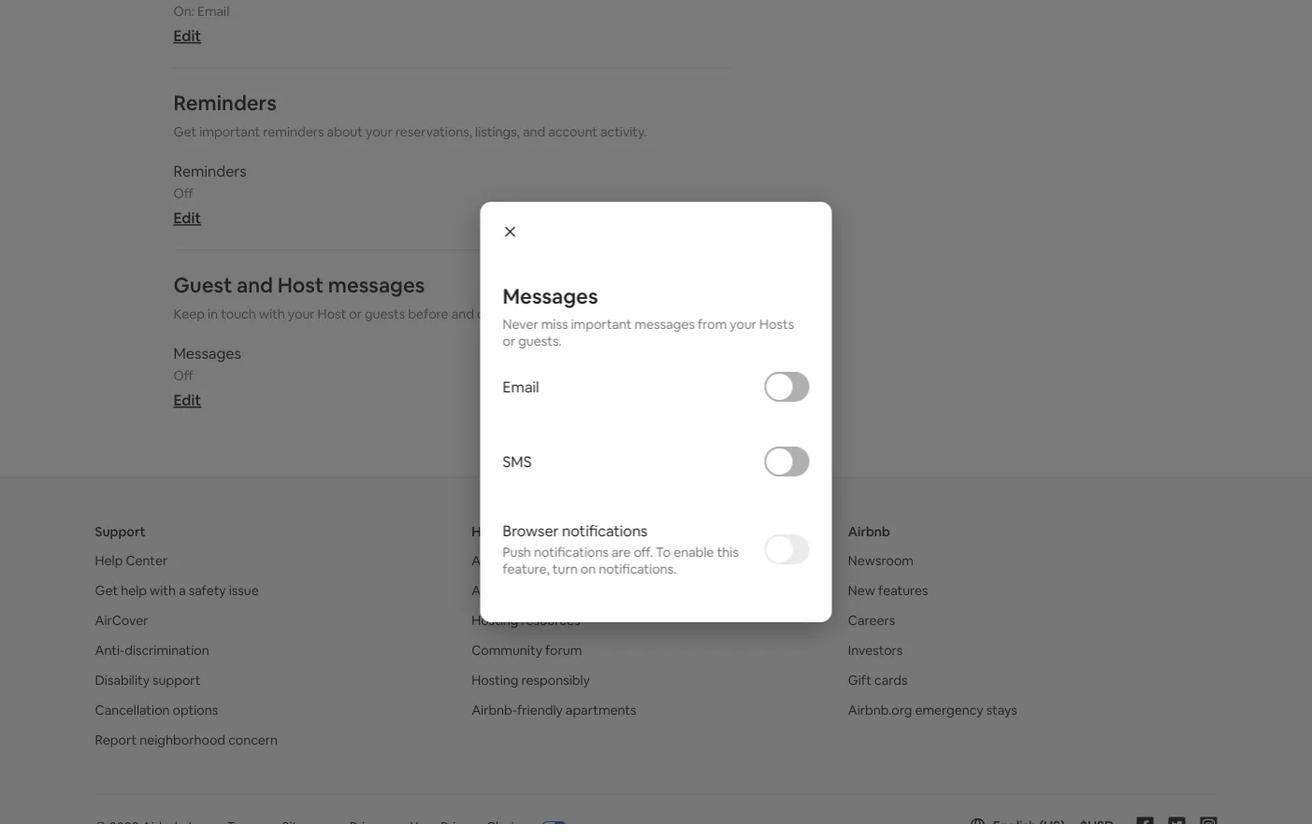 Task type: vqa. For each thing, say whether or not it's contained in the screenshot.
first · from the right
no



Task type: locate. For each thing, give the bounding box(es) containing it.
options
[[173, 702, 218, 719]]

0 horizontal spatial with
[[150, 582, 176, 599]]

1 edit from the top
[[174, 26, 201, 45]]

guest and host messages keep in touch with your host or guests before and during your trip.
[[174, 272, 573, 322]]

important right miss
[[571, 316, 632, 333]]

support
[[153, 672, 201, 689]]

0 horizontal spatial email
[[197, 2, 229, 19]]

airbnb-friendly apartments link
[[472, 702, 637, 719]]

a
[[179, 582, 186, 599]]

edit button down keep
[[174, 391, 201, 410]]

2 vertical spatial hosting
[[472, 672, 519, 689]]

1 vertical spatial or
[[503, 333, 516, 350]]

and
[[523, 123, 546, 140], [237, 272, 273, 299], [451, 305, 474, 322]]

never
[[503, 316, 538, 333]]

off inside reminders off edit
[[174, 185, 193, 202]]

messages down the in
[[174, 344, 241, 363]]

0 vertical spatial with
[[259, 305, 285, 322]]

off inside messages off edit
[[174, 367, 193, 384]]

airbnb.org emergency stays link
[[848, 702, 1018, 719]]

3 hosting from the top
[[472, 672, 519, 689]]

messages
[[328, 272, 425, 299], [635, 316, 695, 333]]

your inside 'reminders get important reminders about your reservations, listings, and account activity.'
[[366, 123, 393, 140]]

edit button down "on:"
[[174, 26, 201, 45]]

community forum link
[[472, 642, 582, 659]]

0 horizontal spatial or
[[349, 305, 362, 322]]

1 vertical spatial hosts
[[548, 582, 583, 599]]

airbnb for airbnb your home
[[472, 552, 512, 569]]

concern
[[228, 732, 278, 749]]

host
[[278, 272, 324, 299], [318, 305, 346, 322]]

notifications up are
[[562, 521, 648, 541]]

navigate to twitter image
[[1169, 818, 1186, 825]]

2 edit from the top
[[174, 209, 201, 228]]

airbnb.org emergency stays
[[848, 702, 1018, 719]]

2 hosting from the top
[[472, 612, 519, 629]]

0 vertical spatial messages
[[503, 283, 598, 310]]

1 vertical spatial important
[[571, 316, 632, 333]]

edit inside messages off edit
[[174, 391, 201, 410]]

3 edit button from the top
[[174, 391, 201, 410]]

hosting for hosting resources
[[472, 612, 519, 629]]

gift cards
[[848, 672, 908, 689]]

1 horizontal spatial messages
[[503, 283, 598, 310]]

airbnb up the aircover for hosts link
[[472, 552, 512, 569]]

1 vertical spatial off
[[174, 367, 193, 384]]

hosting for hosting responsibly
[[472, 672, 519, 689]]

edit button up guest
[[174, 209, 201, 228]]

support
[[95, 523, 146, 540]]

1 horizontal spatial aircover
[[472, 582, 525, 599]]

0 vertical spatial host
[[278, 272, 324, 299]]

stays
[[986, 702, 1018, 719]]

email inside on: email edit
[[197, 2, 229, 19]]

listings,
[[475, 123, 520, 140]]

email down guests.
[[503, 377, 539, 397]]

hosting up community
[[472, 612, 519, 629]]

hosting resources link
[[472, 612, 580, 629]]

or down during
[[503, 333, 516, 350]]

with
[[259, 305, 285, 322], [150, 582, 176, 599]]

1 vertical spatial email
[[503, 377, 539, 397]]

anti-discrimination
[[95, 642, 209, 659]]

aircover
[[472, 582, 525, 599], [95, 612, 148, 629]]

reminders inside 'reminders get important reminders about your reservations, listings, and account activity.'
[[174, 90, 277, 116]]

0 vertical spatial messages
[[328, 272, 425, 299]]

your down browser
[[515, 552, 542, 569]]

airbnb
[[848, 523, 890, 540], [472, 552, 512, 569]]

during
[[477, 305, 516, 322]]

0 vertical spatial or
[[349, 305, 362, 322]]

edit up guest
[[174, 209, 201, 228]]

0 vertical spatial notifications
[[562, 521, 648, 541]]

forum
[[545, 642, 582, 659]]

1 vertical spatial reminders
[[174, 162, 247, 181]]

1 horizontal spatial hosts
[[760, 316, 794, 333]]

hosts right from
[[760, 316, 794, 333]]

and inside 'reminders get important reminders about your reservations, listings, and account activity.'
[[523, 123, 546, 140]]

2 edit button from the top
[[174, 209, 201, 228]]

hosts down "turn"
[[548, 582, 583, 599]]

1 edit button from the top
[[174, 26, 201, 45]]

messages inside messages never miss important messages from your hosts or guests.
[[503, 283, 598, 310]]

your left trip.
[[519, 305, 546, 322]]

guest
[[174, 272, 232, 299]]

1 off from the top
[[174, 185, 193, 202]]

and right listings, at the top left of page
[[523, 123, 546, 140]]

notifications.
[[599, 561, 677, 578]]

reminders get important reminders about your reservations, listings, and account activity.
[[174, 90, 647, 140]]

features
[[878, 582, 928, 599]]

reminders off edit
[[174, 162, 247, 228]]

1 horizontal spatial airbnb
[[848, 523, 890, 540]]

or left guests
[[349, 305, 362, 322]]

1 vertical spatial hosting
[[472, 612, 519, 629]]

get up reminders off edit
[[174, 123, 197, 140]]

help center
[[95, 552, 168, 569]]

1 horizontal spatial messages
[[635, 316, 695, 333]]

1 hosting from the top
[[472, 523, 520, 540]]

edit
[[174, 26, 201, 45], [174, 209, 201, 228], [174, 391, 201, 410]]

browser
[[503, 521, 559, 541]]

discrimination
[[125, 642, 209, 659]]

edit down "on:"
[[174, 26, 201, 45]]

important left reminders
[[199, 123, 260, 140]]

resources
[[522, 612, 580, 629]]

messages inside account tab panel
[[174, 344, 241, 363]]

0 horizontal spatial messages
[[174, 344, 241, 363]]

aircover up anti-
[[95, 612, 148, 629]]

1 vertical spatial airbnb
[[472, 552, 512, 569]]

hosting up the airbnb-
[[472, 672, 519, 689]]

2 vertical spatial edit button
[[174, 391, 201, 410]]

0 vertical spatial email
[[197, 2, 229, 19]]

community
[[472, 642, 542, 659]]

report neighborhood concern link
[[95, 732, 278, 749]]

email
[[197, 2, 229, 19], [503, 377, 539, 397]]

1 vertical spatial messages
[[174, 344, 241, 363]]

1 vertical spatial aircover
[[95, 612, 148, 629]]

get left help
[[95, 582, 118, 599]]

0 horizontal spatial aircover
[[95, 612, 148, 629]]

2 vertical spatial edit
[[174, 391, 201, 410]]

0 vertical spatial aircover
[[472, 582, 525, 599]]

reminders
[[263, 123, 324, 140]]

or
[[349, 305, 362, 322], [503, 333, 516, 350]]

in
[[208, 305, 218, 322]]

hosts
[[760, 316, 794, 333], [548, 582, 583, 599]]

0 vertical spatial get
[[174, 123, 197, 140]]

2 reminders from the top
[[174, 162, 247, 181]]

important
[[199, 123, 260, 140], [571, 316, 632, 333]]

off
[[174, 185, 193, 202], [174, 367, 193, 384]]

with right touch
[[259, 305, 285, 322]]

1 vertical spatial edit button
[[174, 209, 201, 228]]

navigate to instagram image
[[1201, 818, 1217, 825]]

your inside messages never miss important messages from your hosts or guests.
[[730, 316, 757, 333]]

disability
[[95, 672, 150, 689]]

enable
[[674, 544, 714, 561]]

1 horizontal spatial or
[[503, 333, 516, 350]]

0 vertical spatial hosting
[[472, 523, 520, 540]]

3 edit from the top
[[174, 391, 201, 410]]

and left during
[[451, 305, 474, 322]]

messages dialog
[[480, 202, 832, 623]]

messages up miss
[[503, 283, 598, 310]]

this
[[717, 544, 739, 561]]

1 vertical spatial edit
[[174, 209, 201, 228]]

before
[[408, 305, 449, 322]]

get
[[174, 123, 197, 140], [95, 582, 118, 599]]

0 vertical spatial edit button
[[174, 26, 201, 45]]

community forum
[[472, 642, 582, 659]]

notifications down browser
[[534, 544, 609, 561]]

about
[[327, 123, 363, 140]]

help
[[121, 582, 147, 599]]

messages
[[503, 283, 598, 310], [174, 344, 241, 363]]

sms
[[503, 452, 532, 471]]

0 horizontal spatial airbnb
[[472, 552, 512, 569]]

new
[[848, 582, 875, 599]]

careers link
[[848, 612, 895, 629]]

messages left from
[[635, 316, 695, 333]]

0 vertical spatial reminders
[[174, 90, 277, 116]]

anti-
[[95, 642, 125, 659]]

trip.
[[549, 305, 573, 322]]

1 horizontal spatial important
[[571, 316, 632, 333]]

1 reminders from the top
[[174, 90, 277, 116]]

edit inside on: email edit
[[174, 26, 201, 45]]

0 vertical spatial off
[[174, 185, 193, 202]]

edit inside reminders off edit
[[174, 209, 201, 228]]

on
[[581, 561, 596, 578]]

aircover for aircover link
[[95, 612, 148, 629]]

responsibly
[[522, 672, 590, 689]]

hosting up push
[[472, 523, 520, 540]]

1 horizontal spatial email
[[503, 377, 539, 397]]

0 horizontal spatial and
[[237, 272, 273, 299]]

get inside 'reminders get important reminders about your reservations, listings, and account activity.'
[[174, 123, 197, 140]]

2 vertical spatial and
[[451, 305, 474, 322]]

2 horizontal spatial and
[[523, 123, 546, 140]]

0 vertical spatial airbnb
[[848, 523, 890, 540]]

aircover link
[[95, 612, 148, 629]]

1 horizontal spatial with
[[259, 305, 285, 322]]

apartments
[[566, 702, 637, 719]]

0 vertical spatial important
[[199, 123, 260, 140]]

your right from
[[730, 316, 757, 333]]

new features
[[848, 582, 928, 599]]

0 horizontal spatial hosts
[[548, 582, 583, 599]]

1 horizontal spatial get
[[174, 123, 197, 140]]

report
[[95, 732, 137, 749]]

keep
[[174, 305, 205, 322]]

0 horizontal spatial important
[[199, 123, 260, 140]]

aircover down "feature," on the bottom
[[472, 582, 525, 599]]

messages up guests
[[328, 272, 425, 299]]

email right "on:"
[[197, 2, 229, 19]]

0 vertical spatial edit
[[174, 26, 201, 45]]

0 vertical spatial and
[[523, 123, 546, 140]]

airbnb up newsroom link
[[848, 523, 890, 540]]

2 off from the top
[[174, 367, 193, 384]]

edit down keep
[[174, 391, 201, 410]]

1 vertical spatial get
[[95, 582, 118, 599]]

1 vertical spatial messages
[[635, 316, 695, 333]]

with left a
[[150, 582, 176, 599]]

get help with a safety issue
[[95, 582, 259, 599]]

0 vertical spatial hosts
[[760, 316, 794, 333]]

your right about in the left of the page
[[366, 123, 393, 140]]

and up touch
[[237, 272, 273, 299]]

0 horizontal spatial messages
[[328, 272, 425, 299]]

reminders
[[174, 90, 277, 116], [174, 162, 247, 181]]



Task type: describe. For each thing, give the bounding box(es) containing it.
airbnb.org
[[848, 702, 912, 719]]

airbnb-
[[472, 702, 517, 719]]

guests.
[[518, 333, 562, 350]]

messages for edit
[[174, 344, 241, 363]]

are
[[612, 544, 631, 561]]

1 vertical spatial and
[[237, 272, 273, 299]]

navigate to facebook image
[[1137, 818, 1154, 825]]

hosting resources
[[472, 612, 580, 629]]

edit button for reminders
[[174, 209, 201, 228]]

or inside messages never miss important messages from your hosts or guests.
[[503, 333, 516, 350]]

home
[[545, 552, 580, 569]]

on:
[[174, 2, 195, 19]]

1 vertical spatial host
[[318, 305, 346, 322]]

aircover for hosts
[[472, 582, 583, 599]]

feature,
[[503, 561, 550, 578]]

account tab panel
[[174, 0, 730, 410]]

off for get
[[174, 185, 193, 202]]

airbnb your home link
[[472, 552, 580, 569]]

hosting responsibly
[[472, 672, 590, 689]]

from
[[698, 316, 727, 333]]

messages inside guest and host messages keep in touch with your host or guests before and during your trip.
[[328, 272, 425, 299]]

hosting responsibly link
[[472, 672, 590, 689]]

browser notifications group
[[503, 499, 810, 600]]

important inside 'reminders get important reminders about your reservations, listings, and account activity.'
[[199, 123, 260, 140]]

investors
[[848, 642, 903, 659]]

report neighborhood concern
[[95, 732, 278, 749]]

guests
[[365, 305, 405, 322]]

messages for miss
[[503, 283, 598, 310]]

airbnb your home
[[472, 552, 580, 569]]

aircover for aircover for hosts
[[472, 582, 525, 599]]

emergency
[[915, 702, 984, 719]]

1 horizontal spatial and
[[451, 305, 474, 322]]

browser notifications push notifications are off. to enable this feature, turn on notifications.
[[503, 521, 739, 578]]

1 vertical spatial with
[[150, 582, 176, 599]]

friendly
[[517, 702, 563, 719]]

disability support link
[[95, 672, 201, 689]]

newsroom link
[[848, 552, 914, 569]]

touch
[[221, 305, 256, 322]]

important inside messages never miss important messages from your hosts or guests.
[[571, 316, 632, 333]]

edit button for guest and host messages
[[174, 391, 201, 410]]

0 horizontal spatial get
[[95, 582, 118, 599]]

to
[[656, 544, 671, 561]]

gift cards link
[[848, 672, 908, 689]]

messages off edit
[[174, 344, 241, 410]]

cancellation options link
[[95, 702, 218, 719]]

reminders for important
[[174, 90, 277, 116]]

center
[[126, 552, 168, 569]]

hosting for hosting
[[472, 523, 520, 540]]

for
[[528, 582, 545, 599]]

turn
[[553, 561, 578, 578]]

help
[[95, 552, 123, 569]]

airbnb for airbnb
[[848, 523, 890, 540]]

activity.
[[600, 123, 647, 140]]

careers
[[848, 612, 895, 629]]

off.
[[634, 544, 653, 561]]

reservations,
[[395, 123, 472, 140]]

reminders for edit
[[174, 162, 247, 181]]

on: email edit
[[174, 2, 229, 45]]

push
[[503, 544, 531, 561]]

1 vertical spatial notifications
[[534, 544, 609, 561]]

off for and
[[174, 367, 193, 384]]

safety
[[189, 582, 226, 599]]

miss
[[541, 316, 568, 333]]

get help with a safety issue link
[[95, 582, 259, 599]]

gift
[[848, 672, 872, 689]]

messages never miss important messages from your hosts or guests.
[[503, 283, 794, 350]]

with inside guest and host messages keep in touch with your host or guests before and during your trip.
[[259, 305, 285, 322]]

messages inside messages never miss important messages from your hosts or guests.
[[635, 316, 695, 333]]

cancellation
[[95, 702, 170, 719]]

or inside guest and host messages keep in touch with your host or guests before and during your trip.
[[349, 305, 362, 322]]

cards
[[875, 672, 908, 689]]

neighborhood
[[140, 732, 225, 749]]

new features link
[[848, 582, 928, 599]]

cancellation options
[[95, 702, 218, 719]]

hosts inside messages never miss important messages from your hosts or guests.
[[760, 316, 794, 333]]

issue
[[229, 582, 259, 599]]

edit for reminders
[[174, 209, 201, 228]]

account
[[548, 123, 598, 140]]

disability support
[[95, 672, 201, 689]]

airbnb-friendly apartments
[[472, 702, 637, 719]]

your right touch
[[288, 305, 315, 322]]

help center link
[[95, 552, 168, 569]]

aircover for hosts link
[[472, 582, 583, 599]]

investors link
[[848, 642, 903, 659]]

newsroom
[[848, 552, 914, 569]]

edit for guest
[[174, 391, 201, 410]]

email inside messages dialog
[[503, 377, 539, 397]]

anti-discrimination link
[[95, 642, 209, 659]]



